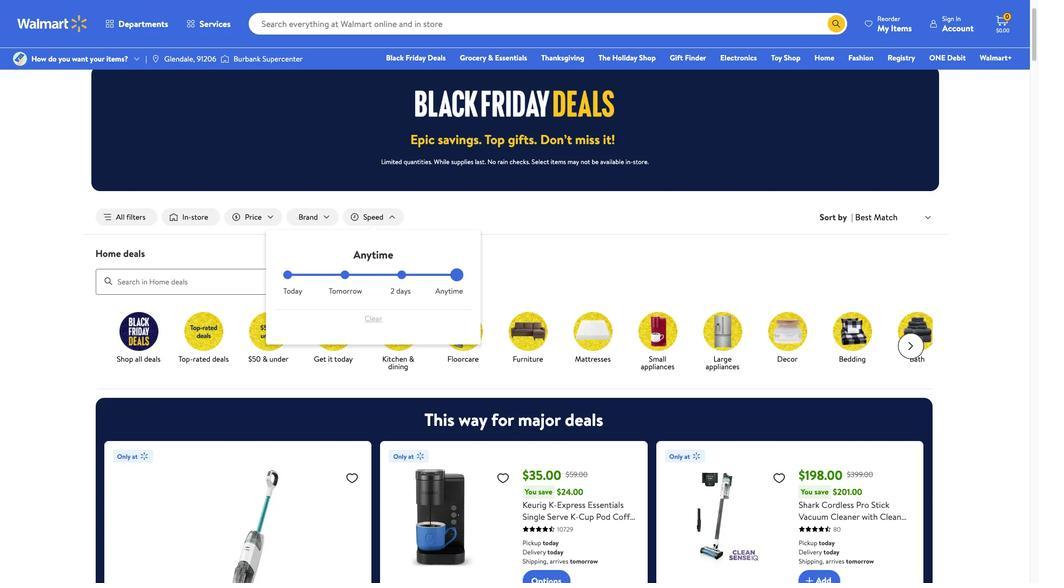 Task type: vqa. For each thing, say whether or not it's contained in the screenshot.
Get It Today image
yes



Task type: describe. For each thing, give the bounding box(es) containing it.
this way for major deals
[[424, 408, 603, 432]]

0 $0.00
[[996, 12, 1010, 34]]

kitchen & dining
[[382, 354, 414, 372]]

80
[[833, 525, 841, 535]]

toy shop
[[771, 52, 801, 63]]

walmart+
[[980, 52, 1012, 63]]

fashion link
[[844, 52, 878, 64]]

Today radio
[[283, 271, 292, 280]]

the holiday shop link
[[594, 52, 661, 64]]

pro
[[856, 499, 869, 511]]

may
[[568, 157, 579, 167]]

sort
[[820, 211, 836, 223]]

brand button
[[287, 209, 338, 226]]

iz540h
[[836, 523, 865, 535]]

next slide for chipmodulewithimages list image
[[898, 333, 924, 359]]

bath image
[[898, 312, 937, 351]]

sign in to add to favorites list, keurig k-express essentials single serve k-cup pod coffee maker, black image
[[497, 472, 510, 485]]

pod
[[596, 511, 611, 523]]

delivery for $35.00
[[523, 548, 546, 557]]

only at for $35.00
[[393, 452, 414, 462]]

search image
[[104, 277, 113, 286]]

cordless
[[822, 499, 854, 511]]

$198.00 $399.00
[[799, 466, 873, 485]]

it!
[[603, 130, 615, 149]]

for
[[491, 408, 514, 432]]

gift
[[670, 52, 683, 63]]

how fast do you want your order? option group
[[283, 271, 463, 297]]

don't
[[540, 130, 572, 149]]

get it today image
[[314, 312, 353, 351]]

0 vertical spatial |
[[145, 54, 147, 64]]

floorcare
[[447, 354, 479, 365]]

sort by |
[[820, 211, 853, 223]]

all
[[135, 354, 142, 365]]

under
[[269, 354, 289, 365]]

Search search field
[[249, 13, 847, 35]]

$0.00
[[996, 26, 1010, 34]]

sort and filter section element
[[82, 200, 948, 235]]

in-
[[626, 157, 633, 167]]

in-
[[182, 212, 191, 223]]

only for $198.00
[[669, 452, 683, 462]]

sense
[[799, 523, 821, 535]]

delivery for $198.00
[[799, 548, 822, 557]]

2
[[391, 286, 395, 297]]

epic
[[410, 130, 435, 149]]

grocery
[[460, 52, 486, 63]]

$50 & under image
[[249, 312, 288, 351]]

$198.00 group
[[665, 450, 915, 584]]

grocery & essentials
[[460, 52, 527, 63]]

small appliances image
[[638, 312, 677, 351]]

home for home
[[815, 52, 834, 63]]

2 days
[[391, 286, 411, 297]]

holiday
[[612, 52, 637, 63]]

bedding image
[[833, 312, 872, 351]]

limited
[[381, 157, 402, 167]]

deals right rated
[[212, 354, 229, 365]]

rain
[[498, 157, 508, 167]]

select
[[532, 157, 549, 167]]

available
[[600, 157, 624, 167]]

dining
[[388, 362, 408, 372]]

decor link
[[759, 312, 816, 365]]

only at group
[[113, 450, 363, 584]]

appliances for small
[[641, 362, 675, 372]]

registry
[[888, 52, 915, 63]]

thanksgiving link
[[536, 52, 589, 64]]

small
[[649, 354, 666, 365]]

sign in to add to favorites list, shark cordless pro stick vacuum cleaner with clean sense iq, iz540h image
[[773, 472, 786, 485]]

floorcare image
[[444, 312, 483, 351]]

all filters
[[116, 212, 146, 223]]

toy
[[771, 52, 782, 63]]

stick
[[871, 499, 890, 511]]

deals
[[428, 52, 446, 63]]

major
[[518, 408, 561, 432]]

$35.00 $59.00
[[523, 466, 588, 485]]

in-store
[[182, 212, 208, 223]]

coffee
[[613, 511, 639, 523]]

1 horizontal spatial k-
[[570, 511, 579, 523]]

epic savings. top gifts. don't miss it!
[[410, 130, 615, 149]]

sign in account
[[942, 14, 974, 34]]

$35.00 group
[[389, 450, 639, 584]]

search icon image
[[832, 19, 841, 28]]

all for all home
[[95, 8, 104, 18]]

shop all deals link
[[111, 312, 167, 365]]

glendale,
[[164, 54, 195, 64]]

0 vertical spatial anytime
[[353, 248, 393, 262]]

$59.00
[[566, 470, 588, 481]]

furniture image
[[509, 312, 547, 351]]

electronics link
[[715, 52, 762, 64]]

departments button
[[96, 11, 177, 37]]

cup
[[579, 511, 594, 523]]

the holiday shop
[[599, 52, 656, 63]]

speed button
[[343, 209, 404, 226]]

& for dining
[[409, 354, 414, 365]]

you for $35.00
[[525, 487, 537, 498]]

serve
[[547, 511, 568, 523]]

walmart black friday deals for days image
[[416, 90, 615, 117]]

walmart image
[[17, 15, 88, 32]]

essentials inside you save $24.00 keurig k-express essentials single serve k-cup pod coffee maker, black
[[588, 499, 624, 511]]

clear search field text image
[[815, 19, 823, 28]]

electronics
[[720, 52, 757, 63]]

items
[[551, 157, 566, 167]]

sign in to add to favorites list, tineco ifloor 2 max cordless wet/dry vacuum cleaner and hard floor washer - limited edition (blue) image
[[346, 472, 359, 485]]

at for $198.00
[[684, 452, 690, 462]]

furniture
[[513, 354, 543, 365]]

this
[[424, 408, 455, 432]]

Search in Home deals search field
[[95, 269, 422, 295]]

$399.00
[[847, 470, 873, 481]]

finder
[[685, 52, 706, 63]]

 image for glendale, 91206
[[151, 55, 160, 63]]

kitchen
[[382, 354, 407, 365]]

only inside group
[[117, 452, 131, 462]]

0
[[1005, 12, 1009, 21]]

at for $35.00
[[408, 452, 414, 462]]

mattresses
[[575, 354, 611, 365]]

$50 & under
[[248, 354, 289, 365]]

grocery & essentials link
[[455, 52, 532, 64]]

while
[[434, 157, 450, 167]]

pickup for $35.00
[[523, 539, 541, 548]]

kitchen & dining link
[[370, 312, 426, 373]]

decor image
[[768, 312, 807, 351]]

bedding
[[839, 354, 866, 365]]



Task type: locate. For each thing, give the bounding box(es) containing it.
1 at from the left
[[132, 452, 138, 462]]

delivery inside $198.00 group
[[799, 548, 822, 557]]

all left filters
[[116, 212, 125, 223]]

k- right keurig
[[549, 499, 557, 511]]

pickup today delivery today shipping, arrives tomorrow down 10729
[[523, 539, 598, 566]]

add to cart image
[[803, 575, 816, 584]]

black inside you save $24.00 keurig k-express essentials single serve k-cup pod coffee maker, black
[[550, 523, 570, 535]]

tomorrow inside $35.00 group
[[570, 557, 598, 566]]

kitchen & dining image
[[379, 312, 418, 351]]

deals right major
[[565, 408, 603, 432]]

small appliances
[[641, 354, 675, 372]]

essentials right grocery
[[495, 52, 527, 63]]

appliances down large appliances image
[[706, 362, 740, 372]]

Anytime radio
[[455, 271, 463, 280]]

large appliances
[[706, 354, 740, 372]]

0 horizontal spatial shop
[[117, 354, 133, 365]]

1 pickup today delivery today shipping, arrives tomorrow from the left
[[523, 539, 598, 566]]

1 tomorrow from the left
[[570, 557, 598, 566]]

 image for burbank supercenter
[[221, 54, 229, 64]]

anytime up how fast do you want your order? 'option group'
[[353, 248, 393, 262]]

departments
[[118, 18, 168, 30]]

pickup today delivery today shipping, arrives tomorrow down 80
[[799, 539, 874, 566]]

delivery inside $35.00 group
[[523, 548, 546, 557]]

0 vertical spatial home
[[815, 52, 834, 63]]

pickup inside $35.00 group
[[523, 539, 541, 548]]

0 vertical spatial all
[[95, 8, 104, 18]]

pickup today delivery today shipping, arrives tomorrow inside $35.00 group
[[523, 539, 598, 566]]

how
[[31, 54, 46, 64]]

k- up 10729
[[570, 511, 579, 523]]

| right by
[[851, 211, 853, 223]]

all for all filters
[[116, 212, 125, 223]]

shop left 'all'
[[117, 354, 133, 365]]

friday
[[406, 52, 426, 63]]

best match button
[[853, 210, 935, 225]]

shipping, inside $35.00 group
[[523, 557, 548, 566]]

shipping, inside $198.00 group
[[799, 557, 824, 566]]

you
[[58, 54, 70, 64]]

appliances down small appliances 'image' in the right bottom of the page
[[641, 362, 675, 372]]

$50 & under link
[[240, 312, 297, 365]]

 image
[[13, 52, 27, 66]]

0 horizontal spatial tomorrow
[[570, 557, 598, 566]]

pickup down "sense"
[[799, 539, 817, 548]]

home up search icon
[[95, 247, 121, 261]]

in
[[956, 14, 961, 23]]

single
[[523, 511, 545, 523]]

pickup today delivery today shipping, arrives tomorrow for $35.00
[[523, 539, 598, 566]]

0 horizontal spatial appliances
[[641, 362, 675, 372]]

all left "home"
[[95, 8, 104, 18]]

1 you from the left
[[525, 487, 537, 498]]

one debit link
[[924, 52, 971, 64]]

pickup today delivery today shipping, arrives tomorrow
[[523, 539, 598, 566], [799, 539, 874, 566]]

one
[[929, 52, 946, 63]]

bedding link
[[824, 312, 881, 365]]

furniture link
[[500, 312, 556, 365]]

1 shipping, from the left
[[523, 557, 548, 566]]

home for home deals
[[95, 247, 121, 261]]

Tomorrow radio
[[340, 271, 349, 280]]

10729
[[557, 525, 573, 535]]

tomorrow for $198.00
[[846, 557, 874, 566]]

you save $24.00 keurig k-express essentials single serve k-cup pod coffee maker, black
[[523, 487, 639, 535]]

& right $50
[[263, 354, 268, 365]]

1 horizontal spatial at
[[408, 452, 414, 462]]

1 vertical spatial all
[[116, 212, 125, 223]]

maker,
[[523, 523, 548, 535]]

1 horizontal spatial save
[[815, 487, 829, 498]]

tomorrow down 10729
[[570, 557, 598, 566]]

delivery down maker,
[[523, 548, 546, 557]]

1 horizontal spatial all
[[116, 212, 125, 223]]

shipping, down maker,
[[523, 557, 548, 566]]

Walmart Site-Wide search field
[[249, 13, 847, 35]]

& right grocery
[[488, 52, 493, 63]]

delivery
[[523, 548, 546, 557], [799, 548, 822, 557]]

2 horizontal spatial only at
[[669, 452, 690, 462]]

2 horizontal spatial shop
[[784, 52, 801, 63]]

0 horizontal spatial |
[[145, 54, 147, 64]]

shipping, for $35.00
[[523, 557, 548, 566]]

glendale, 91206
[[164, 54, 216, 64]]

1 horizontal spatial black
[[550, 523, 570, 535]]

you inside the you save $201.00 shark cordless pro stick vacuum cleaner with clean sense iq, iz540h
[[801, 487, 813, 498]]

1 arrives from the left
[[550, 557, 568, 566]]

None range field
[[283, 274, 463, 276]]

1 pickup from the left
[[523, 539, 541, 548]]

1 horizontal spatial tomorrow
[[846, 557, 874, 566]]

1 horizontal spatial you
[[801, 487, 813, 498]]

0 vertical spatial essentials
[[495, 52, 527, 63]]

all filters button
[[95, 209, 157, 226]]

you
[[525, 487, 537, 498], [801, 487, 813, 498]]

1 horizontal spatial arrives
[[826, 557, 845, 566]]

2 only from the left
[[393, 452, 407, 462]]

tomorrow down iz540h
[[846, 557, 874, 566]]

delivery down "sense"
[[799, 548, 822, 557]]

1 vertical spatial essentials
[[588, 499, 624, 511]]

days
[[396, 286, 411, 297]]

essentials right express
[[588, 499, 624, 511]]

top-rated deals link
[[175, 312, 232, 365]]

None radio
[[398, 271, 406, 280]]

pickup today delivery today shipping, arrives tomorrow for $198.00
[[799, 539, 874, 566]]

you up shark
[[801, 487, 813, 498]]

sign
[[942, 14, 954, 23]]

0 horizontal spatial arrives
[[550, 557, 568, 566]]

only at inside group
[[117, 452, 138, 462]]

pickup inside $198.00 group
[[799, 539, 817, 548]]

$35.00
[[523, 466, 561, 485]]

anytime inside how fast do you want your order? 'option group'
[[435, 286, 463, 297]]

1 horizontal spatial home
[[815, 52, 834, 63]]

at inside group
[[132, 452, 138, 462]]

pickup for $198.00
[[799, 539, 817, 548]]

1 horizontal spatial only at
[[393, 452, 414, 462]]

debit
[[947, 52, 966, 63]]

1 vertical spatial anytime
[[435, 286, 463, 297]]

iq,
[[823, 523, 834, 535]]

arrives inside $198.00 group
[[826, 557, 845, 566]]

clear button
[[283, 310, 463, 328]]

anytime down anytime option
[[435, 286, 463, 297]]

deals down filters
[[123, 247, 145, 261]]

shop right holiday
[[639, 52, 656, 63]]

| inside sort and filter section element
[[851, 211, 853, 223]]

arrives down 10729
[[550, 557, 568, 566]]

price button
[[224, 209, 282, 226]]

shipping, up 'add to cart' icon
[[799, 557, 824, 566]]

2 save from the left
[[815, 487, 829, 498]]

0 horizontal spatial all
[[95, 8, 104, 18]]

by
[[838, 211, 847, 223]]

registry link
[[883, 52, 920, 64]]

store
[[191, 212, 208, 223]]

you save $201.00 shark cordless pro stick vacuum cleaner with clean sense iq, iz540h
[[799, 487, 901, 535]]

1 horizontal spatial appliances
[[706, 362, 740, 372]]

| right items?
[[145, 54, 147, 64]]

0 horizontal spatial essentials
[[495, 52, 527, 63]]

2 at from the left
[[408, 452, 414, 462]]

arrives inside $35.00 group
[[550, 557, 568, 566]]

deals right 'all'
[[144, 354, 161, 365]]

rated
[[193, 354, 210, 365]]

only inside $198.00 group
[[669, 452, 683, 462]]

shark
[[799, 499, 820, 511]]

pickup today delivery today shipping, arrives tomorrow inside $198.00 group
[[799, 539, 874, 566]]

3 only at from the left
[[669, 452, 690, 462]]

1 vertical spatial |
[[851, 211, 853, 223]]

black friday deals link
[[381, 52, 451, 64]]

express
[[557, 499, 586, 511]]

2 horizontal spatial &
[[488, 52, 493, 63]]

gift finder
[[670, 52, 706, 63]]

0 horizontal spatial only at
[[117, 452, 138, 462]]

tomorrow inside $198.00 group
[[846, 557, 874, 566]]

burbank
[[234, 54, 261, 64]]

2 horizontal spatial at
[[684, 452, 690, 462]]

3 at from the left
[[684, 452, 690, 462]]

0 horizontal spatial at
[[132, 452, 138, 462]]

1 horizontal spatial essentials
[[588, 499, 624, 511]]

only inside $35.00 group
[[393, 452, 407, 462]]

you inside you save $24.00 keurig k-express essentials single serve k-cup pod coffee maker, black
[[525, 487, 537, 498]]

1 vertical spatial black
[[550, 523, 570, 535]]

mattresses image
[[573, 312, 612, 351]]

only at inside $35.00 group
[[393, 452, 414, 462]]

shop all deals image
[[119, 312, 158, 351]]

quantities.
[[404, 157, 432, 167]]

pickup
[[523, 539, 541, 548], [799, 539, 817, 548]]

large appliances link
[[695, 312, 751, 373]]

2 delivery from the left
[[799, 548, 822, 557]]

all inside "all filters" button
[[116, 212, 125, 223]]

0 horizontal spatial shipping,
[[523, 557, 548, 566]]

k-
[[549, 499, 557, 511], [570, 511, 579, 523]]

at inside $35.00 group
[[408, 452, 414, 462]]

0 horizontal spatial pickup
[[523, 539, 541, 548]]

1 horizontal spatial pickup today delivery today shipping, arrives tomorrow
[[799, 539, 874, 566]]

1 horizontal spatial shipping,
[[799, 557, 824, 566]]

pickup down maker,
[[523, 539, 541, 548]]

mattresses link
[[565, 312, 621, 365]]

save for $198.00
[[815, 487, 829, 498]]

top-rated deals
[[178, 354, 229, 365]]

Home deals search field
[[82, 247, 948, 295]]

0 vertical spatial black
[[386, 52, 404, 63]]

deals inside search field
[[123, 247, 145, 261]]

filters
[[126, 212, 146, 223]]

1 horizontal spatial |
[[851, 211, 853, 223]]

0 horizontal spatial &
[[263, 354, 268, 365]]

1 horizontal spatial  image
[[221, 54, 229, 64]]

& inside kitchen & dining
[[409, 354, 414, 365]]

only for $35.00
[[393, 452, 407, 462]]

you up keurig
[[525, 487, 537, 498]]

account
[[942, 22, 974, 34]]

items?
[[106, 54, 128, 64]]

0 horizontal spatial delivery
[[523, 548, 546, 557]]

0 horizontal spatial you
[[525, 487, 537, 498]]

1 only at from the left
[[117, 452, 138, 462]]

1 only from the left
[[117, 452, 131, 462]]

in-store button
[[162, 209, 220, 226]]

 image
[[221, 54, 229, 64], [151, 55, 160, 63]]

0 horizontal spatial k-
[[549, 499, 557, 511]]

save inside the you save $201.00 shark cordless pro stick vacuum cleaner with clean sense iq, iz540h
[[815, 487, 829, 498]]

home
[[106, 8, 124, 18]]

with
[[862, 511, 878, 523]]

be
[[592, 157, 599, 167]]

0 horizontal spatial anytime
[[353, 248, 393, 262]]

only at inside $198.00 group
[[669, 452, 690, 462]]

1 horizontal spatial delivery
[[799, 548, 822, 557]]

tomorrow for $35.00
[[570, 557, 598, 566]]

reorder
[[877, 14, 900, 23]]

save down $198.00
[[815, 487, 829, 498]]

$24.00
[[557, 487, 583, 499]]

black right maker,
[[550, 523, 570, 535]]

2 shipping, from the left
[[799, 557, 824, 566]]

arrives for $198.00
[[826, 557, 845, 566]]

shipping,
[[523, 557, 548, 566], [799, 557, 824, 566]]

0 horizontal spatial pickup today delivery today shipping, arrives tomorrow
[[523, 539, 598, 566]]

clean
[[880, 511, 901, 523]]

0 horizontal spatial  image
[[151, 55, 160, 63]]

$201.00
[[833, 487, 862, 499]]

& for essentials
[[488, 52, 493, 63]]

0 horizontal spatial save
[[538, 487, 553, 498]]

 image right '91206' at the left of the page
[[221, 54, 229, 64]]

& right dining
[[409, 354, 414, 365]]

last.
[[475, 157, 486, 167]]

0 horizontal spatial only
[[117, 452, 131, 462]]

save inside you save $24.00 keurig k-express essentials single serve k-cup pod coffee maker, black
[[538, 487, 553, 498]]

1 horizontal spatial pickup
[[799, 539, 817, 548]]

2 you from the left
[[801, 487, 813, 498]]

home inside search field
[[95, 247, 121, 261]]

save up keurig
[[538, 487, 553, 498]]

2 tomorrow from the left
[[846, 557, 874, 566]]

get
[[314, 354, 326, 365]]

black left the friday
[[386, 52, 404, 63]]

1 save from the left
[[538, 487, 553, 498]]

at inside $198.00 group
[[684, 452, 690, 462]]

2 pickup from the left
[[799, 539, 817, 548]]

top-
[[178, 354, 193, 365]]

1 horizontal spatial only
[[393, 452, 407, 462]]

0 horizontal spatial home
[[95, 247, 121, 261]]

top-rated deals image
[[184, 312, 223, 351]]

save for $35.00
[[538, 487, 553, 498]]

1 horizontal spatial anytime
[[435, 286, 463, 297]]

items
[[891, 22, 912, 34]]

1 horizontal spatial &
[[409, 354, 414, 365]]

large
[[714, 354, 732, 365]]

2 pickup today delivery today shipping, arrives tomorrow from the left
[[799, 539, 874, 566]]

home down 'clear search field text' image
[[815, 52, 834, 63]]

1 delivery from the left
[[523, 548, 546, 557]]

91206
[[197, 54, 216, 64]]

shop right 'toy'
[[784, 52, 801, 63]]

2 horizontal spatial only
[[669, 452, 683, 462]]

 image left "glendale,"
[[151, 55, 160, 63]]

floorcare link
[[435, 312, 491, 365]]

shipping, for $198.00
[[799, 557, 824, 566]]

essentials
[[495, 52, 527, 63], [588, 499, 624, 511]]

checks.
[[510, 157, 530, 167]]

my
[[877, 22, 889, 34]]

arrives down 80
[[826, 557, 845, 566]]

0 horizontal spatial black
[[386, 52, 404, 63]]

at
[[132, 452, 138, 462], [408, 452, 414, 462], [684, 452, 690, 462]]

best match
[[855, 211, 898, 223]]

all home
[[95, 8, 124, 18]]

large appliances image
[[703, 312, 742, 351]]

bath link
[[889, 312, 945, 365]]

only at for $198.00
[[669, 452, 690, 462]]

burbank supercenter
[[234, 54, 303, 64]]

2 arrives from the left
[[826, 557, 845, 566]]

1 appliances from the left
[[641, 362, 675, 372]]

arrives for $35.00
[[550, 557, 568, 566]]

brand
[[299, 212, 318, 223]]

you for $198.00
[[801, 487, 813, 498]]

2 only at from the left
[[393, 452, 414, 462]]

way
[[459, 408, 487, 432]]

2 appliances from the left
[[706, 362, 740, 372]]

1 horizontal spatial shop
[[639, 52, 656, 63]]

appliances for large
[[706, 362, 740, 372]]

& for under
[[263, 354, 268, 365]]

3 only from the left
[[669, 452, 683, 462]]

best
[[855, 211, 872, 223]]

1 vertical spatial home
[[95, 247, 121, 261]]

your
[[90, 54, 105, 64]]

home link
[[810, 52, 839, 64]]



